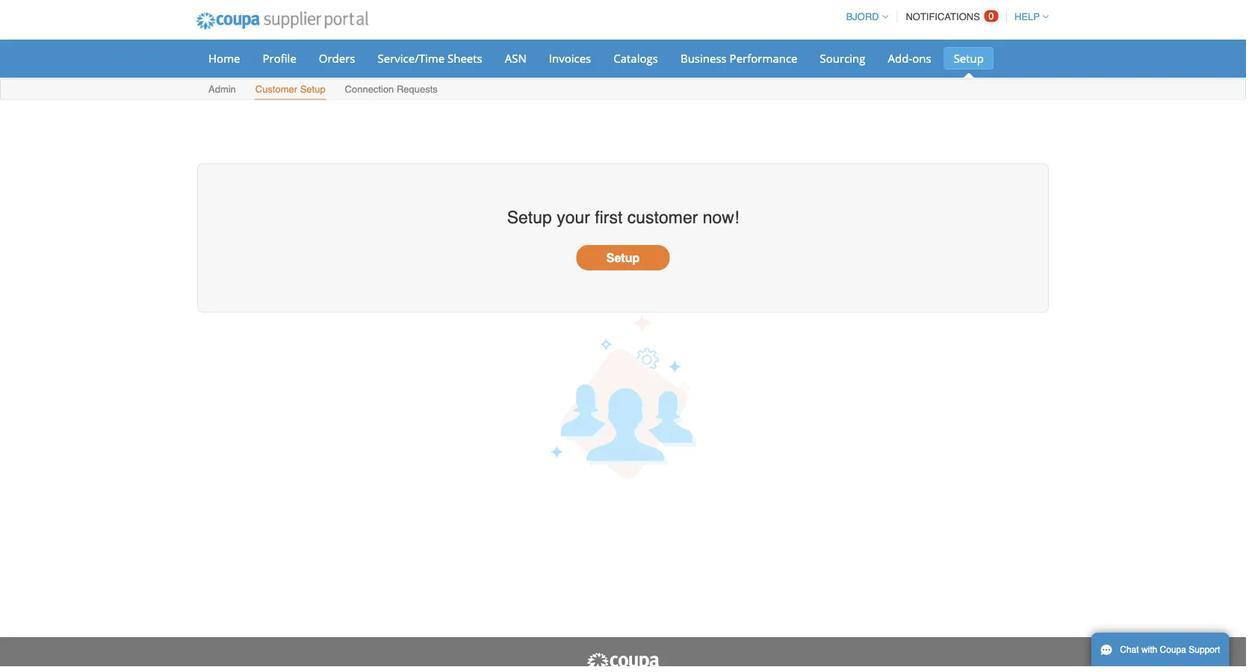 Task type: vqa. For each thing, say whether or not it's contained in the screenshot.
the top Additional Information icon
no



Task type: locate. For each thing, give the bounding box(es) containing it.
customer setup link
[[255, 80, 326, 100]]

add-ons
[[888, 50, 931, 66]]

service/time sheets
[[378, 50, 482, 66]]

invoices
[[549, 50, 591, 66]]

asn link
[[495, 47, 536, 69]]

service/time
[[378, 50, 445, 66]]

setup link
[[944, 47, 994, 69]]

setup left your
[[507, 208, 552, 228]]

setup down notifications 0
[[954, 50, 984, 66]]

coupa supplier portal image
[[186, 2, 379, 40], [586, 652, 660, 667]]

bjord link
[[840, 11, 888, 22]]

navigation
[[840, 2, 1049, 31]]

setup your first customer now!
[[507, 208, 739, 228]]

business performance link
[[671, 47, 807, 69]]

connection requests
[[345, 84, 438, 95]]

home
[[208, 50, 240, 66]]

add-ons link
[[878, 47, 941, 69]]

chat with coupa support button
[[1092, 633, 1229, 667]]

customer setup
[[255, 84, 325, 95]]

setup button
[[576, 245, 670, 270]]

business performance
[[681, 50, 798, 66]]

sourcing
[[820, 50, 866, 66]]

1 horizontal spatial coupa supplier portal image
[[586, 652, 660, 667]]

asn
[[505, 50, 527, 66]]

first
[[595, 208, 623, 228]]

catalogs
[[614, 50, 658, 66]]

invoices link
[[539, 47, 601, 69]]

profile link
[[253, 47, 306, 69]]

customer
[[255, 84, 297, 95]]

0 horizontal spatial coupa supplier portal image
[[186, 2, 379, 40]]

orders
[[319, 50, 355, 66]]

your
[[557, 208, 590, 228]]

support
[[1189, 645, 1220, 655]]

setup
[[954, 50, 984, 66], [300, 84, 325, 95], [507, 208, 552, 228], [606, 251, 640, 264]]

setup down setup your first customer now!
[[606, 251, 640, 264]]

add-
[[888, 50, 912, 66]]

customer
[[627, 208, 698, 228]]

home link
[[199, 47, 250, 69]]

1 vertical spatial coupa supplier portal image
[[586, 652, 660, 667]]

coupa
[[1160, 645, 1186, 655]]



Task type: describe. For each thing, give the bounding box(es) containing it.
sheets
[[448, 50, 482, 66]]

catalogs link
[[604, 47, 668, 69]]

business
[[681, 50, 727, 66]]

requests
[[397, 84, 438, 95]]

ons
[[912, 50, 931, 66]]

chat
[[1120, 645, 1139, 655]]

0 vertical spatial coupa supplier portal image
[[186, 2, 379, 40]]

service/time sheets link
[[368, 47, 492, 69]]

admin
[[208, 84, 236, 95]]

help link
[[1008, 11, 1049, 22]]

notifications
[[906, 11, 980, 22]]

admin link
[[208, 80, 237, 100]]

with
[[1142, 645, 1157, 655]]

chat with coupa support
[[1120, 645, 1220, 655]]

connection
[[345, 84, 394, 95]]

now!
[[703, 208, 739, 228]]

setup right customer
[[300, 84, 325, 95]]

help
[[1015, 11, 1040, 22]]

performance
[[730, 50, 798, 66]]

bjord
[[846, 11, 879, 22]]

profile
[[263, 50, 296, 66]]

0
[[989, 10, 994, 22]]

setup inside 'button'
[[606, 251, 640, 264]]

sourcing link
[[810, 47, 875, 69]]

notifications 0
[[906, 10, 994, 22]]

connection requests link
[[344, 80, 438, 100]]

orders link
[[309, 47, 365, 69]]

navigation containing notifications 0
[[840, 2, 1049, 31]]



